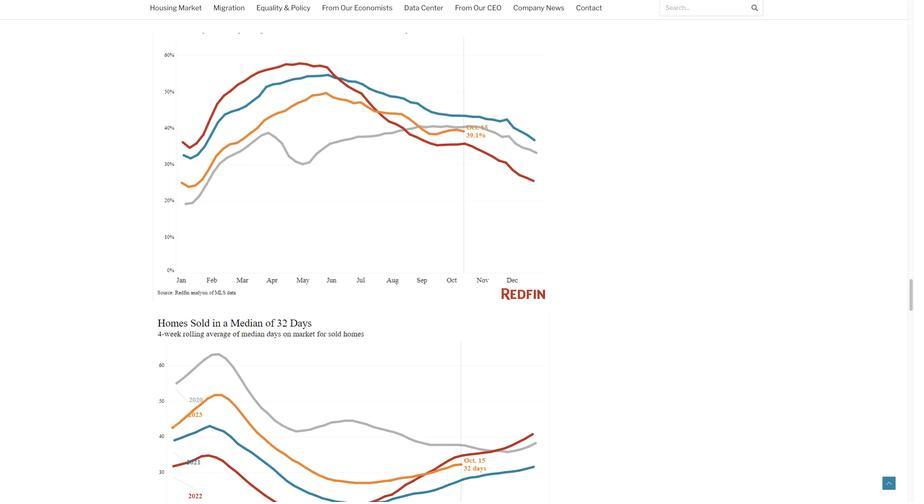 Task type: vqa. For each thing, say whether or not it's contained in the screenshot.
'our' to the right
yes



Task type: locate. For each thing, give the bounding box(es) containing it.
2 our from the left
[[474, 4, 486, 12]]

our left ceo
[[474, 4, 486, 12]]

None search field
[[660, 0, 764, 16]]

contact
[[576, 4, 602, 12]]

our
[[341, 4, 353, 12], [474, 4, 486, 12]]

1 horizontal spatial our
[[474, 4, 486, 12]]

market
[[179, 4, 202, 12]]

search image
[[752, 4, 758, 11]]

company news
[[513, 4, 565, 12]]

1 our from the left
[[341, 4, 353, 12]]

our left economists
[[341, 4, 353, 12]]

policy
[[291, 4, 311, 12]]

1 from from the left
[[322, 4, 339, 12]]

from
[[322, 4, 339, 12], [455, 4, 472, 12]]

from left ceo
[[455, 4, 472, 12]]

from right policy
[[322, 4, 339, 12]]

0 horizontal spatial our
[[341, 4, 353, 12]]

data center
[[404, 4, 444, 12]]

from our economists
[[322, 4, 393, 12]]

2 from from the left
[[455, 4, 472, 12]]

0 horizontal spatial from
[[322, 4, 339, 12]]

ceo
[[487, 4, 502, 12]]

1 horizontal spatial from
[[455, 4, 472, 12]]

data
[[404, 4, 420, 12]]



Task type: describe. For each thing, give the bounding box(es) containing it.
contact link
[[570, 0, 608, 17]]

center
[[421, 4, 444, 12]]

equality & policy
[[256, 4, 311, 12]]

from our ceo link
[[449, 0, 508, 17]]

&
[[284, 4, 290, 12]]

migration
[[213, 4, 245, 12]]

equality & policy link
[[251, 0, 316, 17]]

from for from our economists
[[322, 4, 339, 12]]

from our ceo
[[455, 4, 502, 12]]

news
[[546, 4, 565, 12]]

from our economists link
[[316, 0, 398, 17]]

housing market link
[[144, 0, 208, 17]]

our for ceo
[[474, 4, 486, 12]]

company news link
[[508, 0, 570, 17]]

Search... search field
[[660, 0, 747, 16]]

housing
[[150, 4, 177, 12]]

housing market
[[150, 4, 202, 12]]

equality
[[256, 4, 283, 12]]

migration link
[[208, 0, 251, 17]]

our for economists
[[341, 4, 353, 12]]

economists
[[354, 4, 393, 12]]

data center link
[[398, 0, 449, 17]]

from for from our ceo
[[455, 4, 472, 12]]

company
[[513, 4, 545, 12]]



